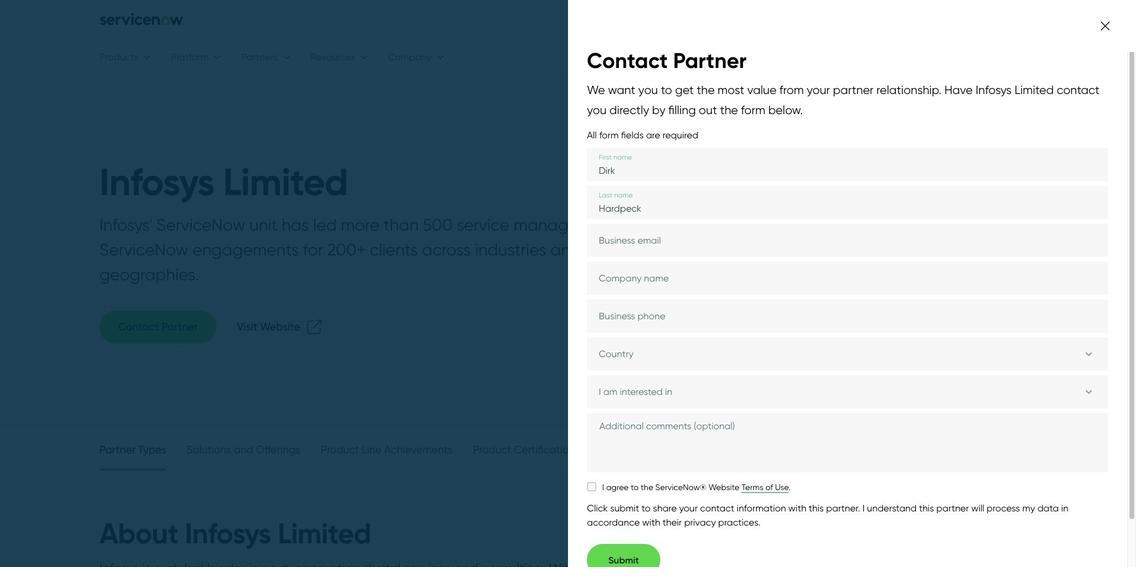 Task type: vqa. For each thing, say whether or not it's contained in the screenshot.
ServiceNow image
yes



Task type: locate. For each thing, give the bounding box(es) containing it.
call to action image
[[1100, 19, 1111, 33]]



Task type: describe. For each thing, give the bounding box(es) containing it.
servicenow image
[[99, 12, 185, 26]]



